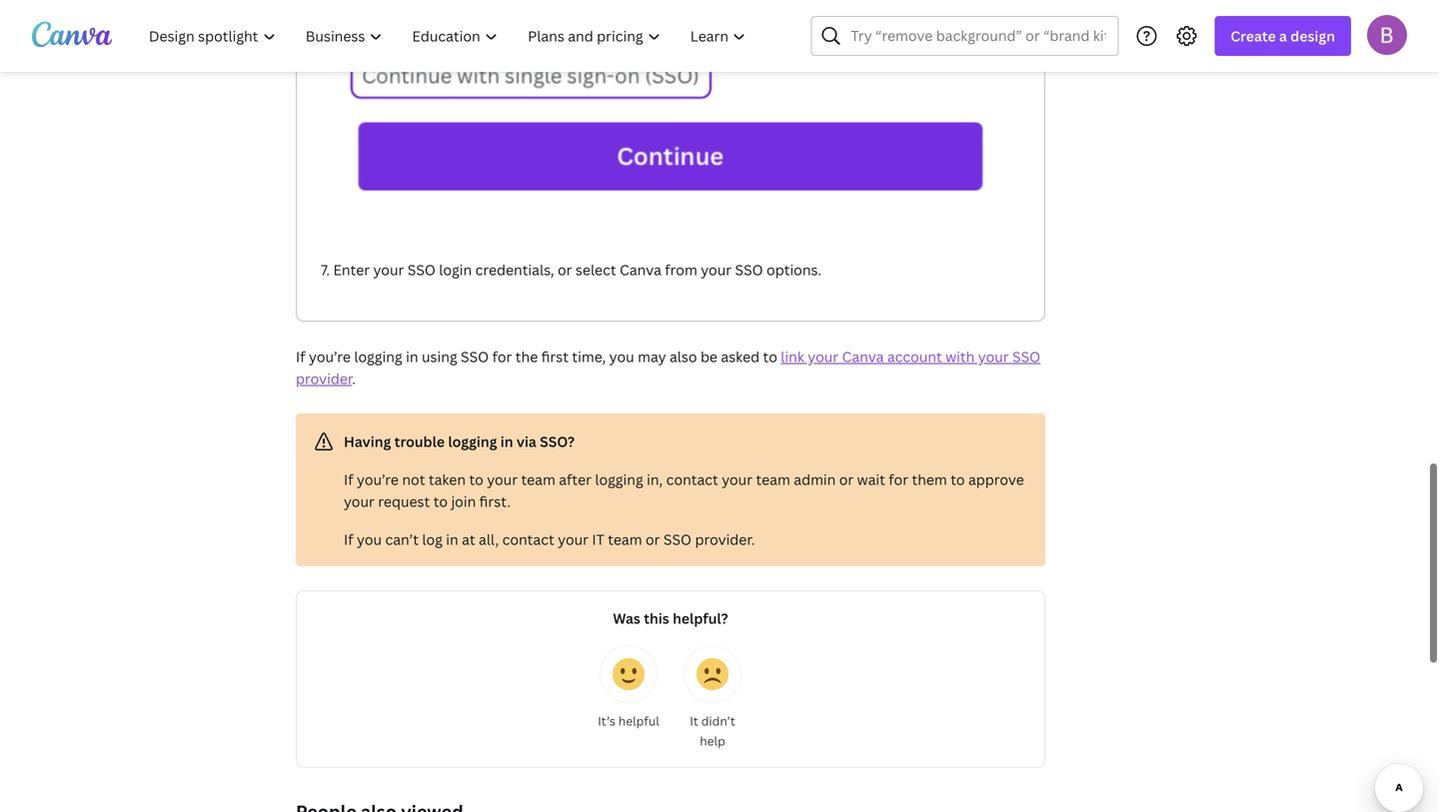 Task type: describe. For each thing, give the bounding box(es) containing it.
also
[[670, 347, 697, 366]]

logging inside if you're not taken to your team after logging in, contact your team admin or wait for them to approve your request to join first.
[[595, 470, 644, 489]]

join
[[451, 492, 476, 511]]

sso left login
[[408, 260, 436, 279]]

sso left the provider. on the bottom of the page
[[664, 530, 692, 549]]

asked
[[721, 347, 760, 366]]

design
[[1291, 26, 1336, 45]]

1 horizontal spatial in
[[446, 530, 459, 549]]

was
[[613, 609, 641, 628]]

after
[[559, 470, 592, 489]]

can't
[[385, 530, 419, 549]]

Try "remove background" or "brand kit" search field
[[851, 17, 1106, 55]]

this
[[644, 609, 670, 628]]

link your canva account with your sso provider link
[[296, 347, 1041, 388]]

account
[[888, 347, 943, 366]]

if you're logging in using sso for the first time, you may also be asked to
[[296, 347, 781, 366]]

approve
[[969, 470, 1025, 489]]

having trouble logging in via sso?
[[344, 432, 575, 451]]

canva inside link your canva account with your sso provider
[[842, 347, 884, 366]]

all,
[[479, 530, 499, 549]]

sso inside link your canva account with your sso provider
[[1013, 347, 1041, 366]]

2 vertical spatial or
[[646, 530, 660, 549]]

a
[[1280, 26, 1288, 45]]

contact inside if you're not taken to your team after logging in, contact your team admin or wait for them to approve your request to join first.
[[667, 470, 719, 489]]

using
[[422, 347, 458, 366]]

or inside if you're not taken to your team after logging in, contact your team admin or wait for them to approve your request to join first.
[[840, 470, 854, 489]]

it's helpful
[[598, 713, 660, 730]]

link
[[781, 347, 805, 366]]

having
[[344, 432, 391, 451]]

options.
[[767, 260, 822, 279]]

0 vertical spatial or
[[558, 260, 572, 279]]

credentials,
[[476, 260, 555, 279]]

help
[[700, 733, 726, 750]]

admin
[[794, 470, 836, 489]]

your left "request"
[[344, 492, 375, 511]]

create a design button
[[1215, 16, 1352, 56]]

your right enter
[[373, 260, 404, 279]]

0 vertical spatial you
[[610, 347, 635, 366]]

0 horizontal spatial team
[[521, 470, 556, 489]]

taken
[[429, 470, 466, 489]]

😔 image
[[697, 659, 729, 691]]

to left "link"
[[763, 347, 778, 366]]

not
[[402, 470, 425, 489]]

your up first. at the left bottom of the page
[[487, 470, 518, 489]]

in for using
[[406, 347, 418, 366]]

your right from
[[701, 260, 732, 279]]

in,
[[647, 470, 663, 489]]

sso right using
[[461, 347, 489, 366]]

if for if you're not taken to your team after logging in, contact your team admin or wait for them to approve your request to join first.
[[344, 470, 354, 489]]

you're for not
[[357, 470, 399, 489]]

create
[[1231, 26, 1277, 45]]

it didn't help
[[690, 713, 736, 750]]

🙂 image
[[613, 659, 645, 691]]

them
[[912, 470, 948, 489]]

0 horizontal spatial contact
[[503, 530, 555, 549]]

helpful
[[619, 713, 660, 730]]

if you're not taken to your team after logging in, contact your team admin or wait for them to approve your request to join first.
[[344, 470, 1025, 511]]

.
[[352, 369, 356, 388]]

to right them
[[951, 470, 965, 489]]



Task type: locate. For each thing, give the bounding box(es) containing it.
1 horizontal spatial or
[[646, 530, 660, 549]]

1 horizontal spatial team
[[608, 530, 643, 549]]

7.
[[321, 260, 330, 279]]

helpful?
[[673, 609, 729, 628]]

2 horizontal spatial in
[[501, 432, 514, 451]]

logging up .
[[354, 347, 403, 366]]

the
[[516, 347, 538, 366]]

enter
[[333, 260, 370, 279]]

at
[[462, 530, 476, 549]]

for left the
[[493, 347, 512, 366]]

login
[[439, 260, 472, 279]]

if left can't
[[344, 530, 354, 549]]

your up the provider. on the bottom of the page
[[722, 470, 753, 489]]

logging for you're
[[354, 347, 403, 366]]

link your canva account with your sso provider
[[296, 347, 1041, 388]]

0 horizontal spatial or
[[558, 260, 572, 279]]

your right "link"
[[808, 347, 839, 366]]

sso right with
[[1013, 347, 1041, 366]]

it
[[690, 713, 699, 730]]

if for if you can't log in at all, contact your it team or sso provider.
[[344, 530, 354, 549]]

1 vertical spatial contact
[[503, 530, 555, 549]]

1 horizontal spatial canva
[[842, 347, 884, 366]]

log
[[422, 530, 443, 549]]

2 vertical spatial in
[[446, 530, 459, 549]]

logging up taken
[[448, 432, 497, 451]]

1 vertical spatial canva
[[842, 347, 884, 366]]

you
[[610, 347, 635, 366], [357, 530, 382, 549]]

in left at
[[446, 530, 459, 549]]

to down taken
[[434, 492, 448, 511]]

to
[[763, 347, 778, 366], [469, 470, 484, 489], [951, 470, 965, 489], [434, 492, 448, 511]]

team left the after
[[521, 470, 556, 489]]

0 vertical spatial contact
[[667, 470, 719, 489]]

wait
[[858, 470, 886, 489]]

team
[[521, 470, 556, 489], [756, 470, 791, 489], [608, 530, 643, 549]]

top level navigation element
[[136, 16, 763, 56]]

canva left account at the top of the page
[[842, 347, 884, 366]]

1 horizontal spatial you
[[610, 347, 635, 366]]

1 vertical spatial logging
[[448, 432, 497, 451]]

with
[[946, 347, 975, 366]]

sso left options.
[[735, 260, 764, 279]]

time,
[[572, 347, 606, 366]]

in
[[406, 347, 418, 366], [501, 432, 514, 451], [446, 530, 459, 549]]

to up join
[[469, 470, 484, 489]]

contact right in,
[[667, 470, 719, 489]]

if you can't log in at all, contact your it team or sso provider.
[[344, 530, 755, 549]]

2 vertical spatial logging
[[595, 470, 644, 489]]

0 horizontal spatial logging
[[354, 347, 403, 366]]

0 vertical spatial you're
[[309, 347, 351, 366]]

canva
[[620, 260, 662, 279], [842, 347, 884, 366]]

or
[[558, 260, 572, 279], [840, 470, 854, 489], [646, 530, 660, 549]]

0 vertical spatial canva
[[620, 260, 662, 279]]

you left may on the top left
[[610, 347, 635, 366]]

if up 'provider'
[[296, 347, 306, 366]]

first.
[[480, 492, 511, 511]]

you left can't
[[357, 530, 382, 549]]

1 vertical spatial in
[[501, 432, 514, 451]]

0 horizontal spatial for
[[493, 347, 512, 366]]

via
[[517, 432, 537, 451]]

in left using
[[406, 347, 418, 366]]

canva left from
[[620, 260, 662, 279]]

for right wait
[[889, 470, 909, 489]]

1 horizontal spatial contact
[[667, 470, 719, 489]]

bob builder image
[[1368, 15, 1408, 55]]

1 vertical spatial for
[[889, 470, 909, 489]]

you're up "request"
[[357, 470, 399, 489]]

1 vertical spatial you
[[357, 530, 382, 549]]

1 vertical spatial you're
[[357, 470, 399, 489]]

0 horizontal spatial you
[[357, 530, 382, 549]]

2 horizontal spatial or
[[840, 470, 854, 489]]

select
[[576, 260, 617, 279]]

1 vertical spatial if
[[344, 470, 354, 489]]

2 vertical spatial if
[[344, 530, 354, 549]]

from
[[665, 260, 698, 279]]

it's
[[598, 713, 616, 730]]

if
[[296, 347, 306, 366], [344, 470, 354, 489], [344, 530, 354, 549]]

1 horizontal spatial logging
[[448, 432, 497, 451]]

you're up 'provider'
[[309, 347, 351, 366]]

logging for trouble
[[448, 432, 497, 451]]

team left "admin"
[[756, 470, 791, 489]]

be
[[701, 347, 718, 366]]

provider
[[296, 369, 352, 388]]

in for via
[[501, 432, 514, 451]]

sso
[[408, 260, 436, 279], [735, 260, 764, 279], [461, 347, 489, 366], [1013, 347, 1041, 366], [664, 530, 692, 549]]

it
[[592, 530, 605, 549]]

sso?
[[540, 432, 575, 451]]

team right the it at the bottom
[[608, 530, 643, 549]]

if for if you're logging in using sso for the first time, you may also be asked to
[[296, 347, 306, 366]]

1 horizontal spatial for
[[889, 470, 909, 489]]

1 horizontal spatial you're
[[357, 470, 399, 489]]

or right the it at the bottom
[[646, 530, 660, 549]]

2 horizontal spatial logging
[[595, 470, 644, 489]]

or left wait
[[840, 470, 854, 489]]

if inside if you're not taken to your team after logging in, contact your team admin or wait for them to approve your request to join first.
[[344, 470, 354, 489]]

didn't
[[702, 713, 736, 730]]

2 horizontal spatial team
[[756, 470, 791, 489]]

0 horizontal spatial canva
[[620, 260, 662, 279]]

for
[[493, 347, 512, 366], [889, 470, 909, 489]]

your right with
[[979, 347, 1010, 366]]

your
[[373, 260, 404, 279], [701, 260, 732, 279], [808, 347, 839, 366], [979, 347, 1010, 366], [487, 470, 518, 489], [722, 470, 753, 489], [344, 492, 375, 511], [558, 530, 589, 549]]

for inside if you're not taken to your team after logging in, contact your team admin or wait for them to approve your request to join first.
[[889, 470, 909, 489]]

contact right all,
[[503, 530, 555, 549]]

or left select
[[558, 260, 572, 279]]

was this helpful?
[[613, 609, 729, 628]]

request
[[378, 492, 430, 511]]

you're inside if you're not taken to your team after logging in, contact your team admin or wait for them to approve your request to join first.
[[357, 470, 399, 489]]

0 vertical spatial for
[[493, 347, 512, 366]]

logging
[[354, 347, 403, 366], [448, 432, 497, 451], [595, 470, 644, 489]]

0 vertical spatial if
[[296, 347, 306, 366]]

0 vertical spatial logging
[[354, 347, 403, 366]]

create a design
[[1231, 26, 1336, 45]]

7. enter your sso login credentials, or select canva from your sso options.
[[321, 260, 822, 279]]

0 horizontal spatial in
[[406, 347, 418, 366]]

first
[[542, 347, 569, 366]]

in left via
[[501, 432, 514, 451]]

logging left in,
[[595, 470, 644, 489]]

may
[[638, 347, 666, 366]]

if down having
[[344, 470, 354, 489]]

0 vertical spatial in
[[406, 347, 418, 366]]

you're
[[309, 347, 351, 366], [357, 470, 399, 489]]

your left the it at the bottom
[[558, 530, 589, 549]]

0 horizontal spatial you're
[[309, 347, 351, 366]]

1 vertical spatial or
[[840, 470, 854, 489]]

provider.
[[695, 530, 755, 549]]

trouble
[[395, 432, 445, 451]]

contact
[[667, 470, 719, 489], [503, 530, 555, 549]]

you're for logging
[[309, 347, 351, 366]]



Task type: vqa. For each thing, say whether or not it's contained in the screenshot.
the leftmost (105
no



